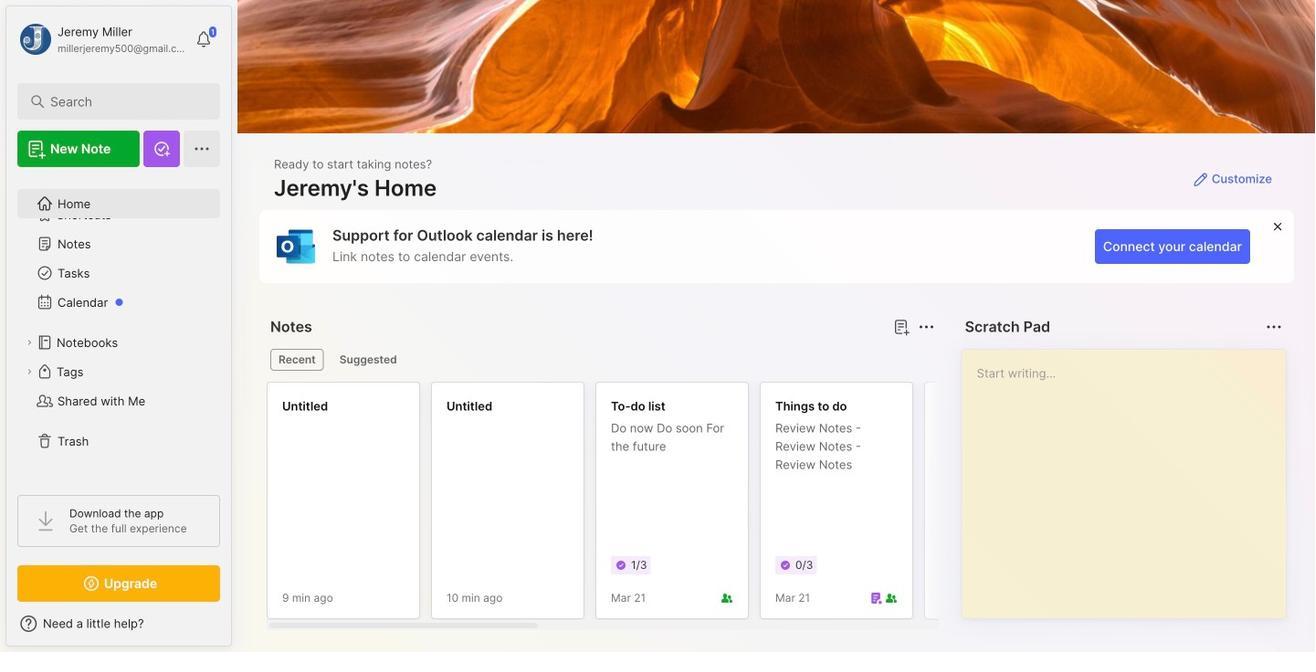 Task type: vqa. For each thing, say whether or not it's contained in the screenshot.
tab list
yes



Task type: locate. For each thing, give the bounding box(es) containing it.
row group
[[267, 382, 1315, 630]]

click to collapse image
[[231, 618, 244, 640]]

1 horizontal spatial tab
[[331, 349, 405, 371]]

0 horizontal spatial tab
[[270, 349, 324, 371]]

Search text field
[[50, 93, 196, 111]]

Account field
[[17, 21, 186, 58]]

tree
[[6, 178, 231, 479]]

tab list
[[270, 349, 932, 371]]

main element
[[0, 0, 237, 652]]

tab
[[270, 349, 324, 371], [331, 349, 405, 371]]

expand notebooks image
[[24, 337, 35, 348]]

WHAT'S NEW field
[[6, 609, 231, 638]]

None search field
[[50, 90, 196, 112]]



Task type: describe. For each thing, give the bounding box(es) containing it.
Start writing… text field
[[977, 350, 1285, 604]]

expand tags image
[[24, 366, 35, 377]]

1 tab from the left
[[270, 349, 324, 371]]

tree inside main "element"
[[6, 178, 231, 479]]

2 tab from the left
[[331, 349, 405, 371]]

none search field inside main "element"
[[50, 90, 196, 112]]



